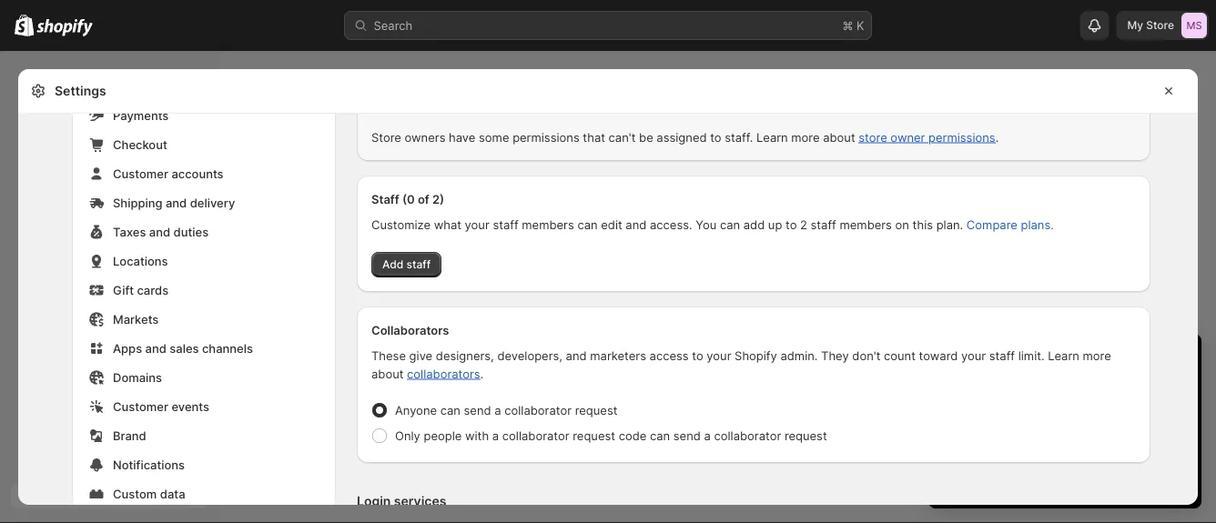 Task type: locate. For each thing, give the bounding box(es) containing it.
custom
[[113, 487, 157, 501]]

0 horizontal spatial .
[[480, 367, 484, 381]]

plan.
[[936, 218, 963, 232]]

only
[[395, 429, 420, 443]]

can
[[577, 218, 598, 232], [720, 218, 740, 232], [440, 403, 460, 417], [650, 429, 670, 443]]

store inside "to customize your online store and add bonus features"
[[998, 438, 1026, 452]]

1 horizontal spatial send
[[673, 429, 701, 443]]

compare plans. link
[[967, 218, 1054, 232]]

send right code
[[673, 429, 701, 443]]

your left shopify
[[707, 349, 731, 363]]

a right with
[[492, 429, 499, 443]]

store left the owner
[[859, 130, 887, 144]]

and left marketers
[[566, 349, 587, 363]]

custom data link
[[84, 481, 324, 507]]

duties
[[173, 225, 209, 239]]

of
[[418, 192, 429, 206]]

accounts
[[171, 167, 224, 181]]

a down developers,
[[494, 403, 501, 417]]

staff left limit.
[[989, 349, 1015, 363]]

custom data
[[113, 487, 185, 501]]

collaborator for with
[[502, 429, 569, 443]]

a
[[494, 403, 501, 417], [492, 429, 499, 443], [704, 429, 711, 443]]

shipping
[[113, 196, 162, 210]]

these
[[371, 349, 406, 363]]

0 horizontal spatial more
[[791, 130, 820, 144]]

settings dialog
[[18, 0, 1198, 523]]

0 vertical spatial more
[[791, 130, 820, 144]]

customize what your staff members can edit and access. you can add up to 2 staff members on this plan. compare plans.
[[371, 218, 1054, 232]]

customize
[[1093, 420, 1150, 434]]

about
[[823, 130, 855, 144], [371, 367, 404, 381]]

online
[[961, 438, 995, 452]]

and down customer accounts on the left of the page
[[166, 196, 187, 210]]

shopify image
[[15, 14, 34, 36], [37, 19, 93, 37]]

request left code
[[573, 429, 615, 443]]

collaborators
[[371, 323, 449, 337]]

about down these
[[371, 367, 404, 381]]

1 vertical spatial learn
[[1048, 349, 1079, 363]]

add inside "to customize your online store and add bonus features"
[[1054, 438, 1075, 452]]

0 vertical spatial send
[[464, 403, 491, 417]]

3 days left in your trial
[[947, 350, 1138, 372]]

domains link
[[84, 365, 324, 390]]

1 vertical spatial about
[[371, 367, 404, 381]]

0 horizontal spatial permissions
[[513, 130, 580, 144]]

store right my
[[1146, 19, 1174, 32]]

1 horizontal spatial permissions
[[928, 130, 995, 144]]

to up bonus
[[1078, 420, 1090, 434]]

taxes and duties link
[[84, 219, 324, 245]]

add inside "settings" dialog
[[743, 218, 765, 232]]

collaborator for send
[[504, 403, 572, 417]]

up
[[768, 218, 782, 232]]

markets link
[[84, 307, 324, 332]]

0 horizontal spatial add
[[743, 218, 765, 232]]

0 vertical spatial add
[[743, 218, 765, 232]]

1 vertical spatial store
[[998, 438, 1026, 452]]

request up only people with a collaborator request code can send a collaborator request
[[575, 403, 617, 417]]

can right you
[[720, 218, 740, 232]]

permissions
[[513, 130, 580, 144], [928, 130, 995, 144]]

add staff link
[[371, 252, 442, 278]]

1 horizontal spatial more
[[1083, 349, 1111, 363]]

payments link
[[84, 103, 324, 128]]

members left the edit
[[522, 218, 574, 232]]

more inside these give designers, developers, and marketers access to your shopify admin. they don't count toward your staff limit. learn more about
[[1083, 349, 1111, 363]]

features
[[1116, 438, 1163, 452]]

and right taxes
[[149, 225, 170, 239]]

request
[[575, 403, 617, 417], [573, 429, 615, 443], [784, 429, 827, 443]]

0 vertical spatial about
[[823, 130, 855, 144]]

1 vertical spatial add
[[1054, 438, 1075, 452]]

k
[[857, 18, 864, 32]]

dialog
[[1205, 69, 1216, 523]]

1 horizontal spatial about
[[823, 130, 855, 144]]

compare
[[967, 218, 1017, 232]]

to right access on the right bottom of the page
[[692, 349, 703, 363]]

checkout
[[113, 137, 167, 152]]

0 horizontal spatial store
[[859, 130, 887, 144]]

1 horizontal spatial store
[[998, 438, 1026, 452]]

1 horizontal spatial add
[[1054, 438, 1075, 452]]

staff
[[493, 218, 518, 232], [811, 218, 836, 232], [406, 258, 431, 271], [989, 349, 1015, 363]]

login services
[[357, 494, 446, 509]]

1 customer from the top
[[113, 167, 168, 181]]

more right "staff."
[[791, 130, 820, 144]]

staff right add
[[406, 258, 431, 271]]

staff inside add staff link
[[406, 258, 431, 271]]

members
[[522, 218, 574, 232], [840, 218, 892, 232]]

more
[[791, 130, 820, 144], [1083, 349, 1111, 363]]

send up with
[[464, 403, 491, 417]]

to left 2 in the right top of the page
[[785, 218, 797, 232]]

collaborator down these give designers, developers, and marketers access to your shopify admin. they don't count toward your staff limit. learn more about
[[714, 429, 781, 443]]

2 customer from the top
[[113, 400, 168, 414]]

store right "online"
[[998, 438, 1026, 452]]

1 horizontal spatial learn
[[1048, 349, 1079, 363]]

store owner permissions link
[[859, 130, 995, 144]]

add left bonus
[[1054, 438, 1075, 452]]

0 horizontal spatial about
[[371, 367, 404, 381]]

0 horizontal spatial store
[[371, 130, 401, 144]]

add left up
[[743, 218, 765, 232]]

staff inside these give designers, developers, and marketers access to your shopify admin. they don't count toward your staff limit. learn more about
[[989, 349, 1015, 363]]

. down the designers,
[[480, 367, 484, 381]]

0 horizontal spatial send
[[464, 403, 491, 417]]

apps and sales channels link
[[84, 336, 324, 361]]

can right code
[[650, 429, 670, 443]]

learn right "staff."
[[756, 130, 788, 144]]

permissions right the owner
[[928, 130, 995, 144]]

store
[[1146, 19, 1174, 32], [371, 130, 401, 144]]

0 vertical spatial store
[[859, 130, 887, 144]]

your right "in"
[[1063, 350, 1101, 372]]

to inside these give designers, developers, and marketers access to your shopify admin. they don't count toward your staff limit. learn more about
[[692, 349, 703, 363]]

my store
[[1127, 19, 1174, 32]]

only people with a collaborator request code can send a collaborator request
[[395, 429, 827, 443]]

store left owners
[[371, 130, 401, 144]]

request for send
[[575, 403, 617, 417]]

0 vertical spatial .
[[995, 130, 999, 144]]

and left bonus
[[1030, 438, 1051, 452]]

your up 'features'
[[1154, 420, 1178, 434]]

more right "in"
[[1083, 349, 1111, 363]]

customer events
[[113, 400, 209, 414]]

1 horizontal spatial shopify image
[[37, 19, 93, 37]]

. up compare
[[995, 130, 999, 144]]

to customize your online store and add bonus features
[[961, 420, 1178, 452]]

learn
[[756, 130, 788, 144], [1048, 349, 1079, 363]]

0 horizontal spatial members
[[522, 218, 574, 232]]

store
[[859, 130, 887, 144], [998, 438, 1026, 452]]

.
[[995, 130, 999, 144], [480, 367, 484, 381]]

1 horizontal spatial .
[[995, 130, 999, 144]]

customer down checkout
[[113, 167, 168, 181]]

1 horizontal spatial members
[[840, 218, 892, 232]]

apps
[[113, 341, 142, 355]]

data
[[160, 487, 185, 501]]

don't
[[852, 349, 881, 363]]

staff right 2 in the right top of the page
[[811, 218, 836, 232]]

on
[[895, 218, 909, 232]]

members left on
[[840, 218, 892, 232]]

0 vertical spatial customer
[[113, 167, 168, 181]]

collaborator down developers,
[[504, 403, 572, 417]]

customer inside customer accounts link
[[113, 167, 168, 181]]

access
[[650, 349, 689, 363]]

apps and sales channels
[[113, 341, 253, 355]]

0 vertical spatial learn
[[756, 130, 788, 144]]

3 days left in your trial button
[[928, 334, 1201, 372]]

customer inside 'customer events' link
[[113, 400, 168, 414]]

staff.
[[725, 130, 753, 144]]

code
[[619, 429, 646, 443]]

brand link
[[84, 423, 324, 449]]

1 vertical spatial more
[[1083, 349, 1111, 363]]

trial
[[1106, 350, 1138, 372]]

domains
[[113, 370, 162, 385]]

about inside these give designers, developers, and marketers access to your shopify admin. they don't count toward your staff limit. learn more about
[[371, 367, 404, 381]]

can up people
[[440, 403, 460, 417]]

and right apps
[[145, 341, 166, 355]]

about left the owner
[[823, 130, 855, 144]]

learn inside these give designers, developers, and marketers access to your shopify admin. they don't count toward your staff limit. learn more about
[[1048, 349, 1079, 363]]

to inside "to customize your online store and add bonus features"
[[1078, 420, 1090, 434]]

notifications link
[[84, 452, 324, 478]]

request down 'admin.'
[[784, 429, 827, 443]]

0 vertical spatial store
[[1146, 19, 1174, 32]]

1 vertical spatial store
[[371, 130, 401, 144]]

customer down domains
[[113, 400, 168, 414]]

permissions left that
[[513, 130, 580, 144]]

login
[[357, 494, 391, 509]]

1 vertical spatial customer
[[113, 400, 168, 414]]

1 permissions from the left
[[513, 130, 580, 144]]

marketers
[[590, 349, 646, 363]]

store inside "settings" dialog
[[371, 130, 401, 144]]

learn right limit.
[[1048, 349, 1079, 363]]

collaborator down 'anyone can send a collaborator request'
[[502, 429, 569, 443]]



Task type: describe. For each thing, give the bounding box(es) containing it.
events
[[171, 400, 209, 414]]

toward
[[919, 349, 958, 363]]

customer events link
[[84, 394, 324, 420]]

payments
[[113, 108, 169, 122]]

locations
[[113, 254, 168, 268]]

assigned
[[657, 130, 707, 144]]

in
[[1043, 350, 1057, 372]]

give
[[409, 349, 433, 363]]

⌘
[[842, 18, 853, 32]]

add staff
[[382, 258, 431, 271]]

you
[[696, 218, 717, 232]]

a for send
[[494, 403, 501, 417]]

1 members from the left
[[522, 218, 574, 232]]

gift
[[113, 283, 134, 297]]

owners
[[405, 130, 445, 144]]

⌘ k
[[842, 18, 864, 32]]

3 days left in your trial element
[[928, 381, 1201, 509]]

checkout link
[[84, 132, 324, 157]]

can left the edit
[[577, 218, 598, 232]]

1 vertical spatial .
[[480, 367, 484, 381]]

have
[[449, 130, 475, 144]]

a right code
[[704, 429, 711, 443]]

collaborators
[[407, 367, 480, 381]]

that
[[583, 130, 605, 144]]

0 horizontal spatial shopify image
[[15, 14, 34, 36]]

2 permissions from the left
[[928, 130, 995, 144]]

delivery
[[190, 196, 235, 210]]

sales
[[170, 341, 199, 355]]

your inside "to customize your online store and add bonus features"
[[1154, 420, 1178, 434]]

search
[[374, 18, 413, 32]]

access.
[[650, 218, 692, 232]]

and right the edit
[[626, 218, 647, 232]]

some
[[479, 130, 509, 144]]

taxes and duties
[[113, 225, 209, 239]]

staff right what on the top
[[493, 218, 518, 232]]

designers,
[[436, 349, 494, 363]]

be
[[639, 130, 653, 144]]

gift cards link
[[84, 278, 324, 303]]

your right what on the top
[[465, 218, 489, 232]]

(0
[[402, 192, 415, 206]]

bonus
[[1079, 438, 1113, 452]]

locations link
[[84, 248, 324, 274]]

to left "staff."
[[710, 130, 721, 144]]

staff
[[371, 192, 399, 206]]

gift cards
[[113, 283, 168, 297]]

services
[[394, 494, 446, 509]]

admin.
[[780, 349, 818, 363]]

taxes
[[113, 225, 146, 239]]

customer accounts link
[[84, 161, 324, 187]]

customer accounts
[[113, 167, 224, 181]]

request for with
[[573, 429, 615, 443]]

limit.
[[1018, 349, 1044, 363]]

shipping and delivery
[[113, 196, 235, 210]]

2 members from the left
[[840, 218, 892, 232]]

developers,
[[497, 349, 562, 363]]

with
[[465, 429, 489, 443]]

what
[[434, 218, 461, 232]]

edit
[[601, 218, 622, 232]]

collaborators .
[[407, 367, 484, 381]]

2
[[800, 218, 807, 232]]

can't
[[609, 130, 636, 144]]

channels
[[202, 341, 253, 355]]

2)
[[432, 192, 444, 206]]

a for with
[[492, 429, 499, 443]]

cards
[[137, 283, 168, 297]]

these give designers, developers, and marketers access to your shopify admin. they don't count toward your staff limit. learn more about
[[371, 349, 1111, 381]]

shipping and delivery link
[[84, 190, 324, 216]]

customer for customer accounts
[[113, 167, 168, 181]]

people
[[424, 429, 462, 443]]

markets
[[113, 312, 159, 326]]

my store image
[[1181, 13, 1207, 38]]

this
[[913, 218, 933, 232]]

3
[[947, 350, 958, 372]]

store inside "settings" dialog
[[859, 130, 887, 144]]

days
[[963, 350, 1004, 372]]

customer for customer events
[[113, 400, 168, 414]]

1 vertical spatial send
[[673, 429, 701, 443]]

they
[[821, 349, 849, 363]]

your right 3
[[961, 349, 986, 363]]

anyone
[[395, 403, 437, 417]]

count
[[884, 349, 916, 363]]

notifications
[[113, 458, 185, 472]]

0 horizontal spatial learn
[[756, 130, 788, 144]]

store owners have some permissions that can't be assigned to staff. learn more about store owner permissions .
[[371, 130, 999, 144]]

left
[[1009, 350, 1037, 372]]

owner
[[890, 130, 925, 144]]

and inside these give designers, developers, and marketers access to your shopify admin. they don't count toward your staff limit. learn more about
[[566, 349, 587, 363]]

collaborators link
[[407, 367, 480, 381]]

and inside "to customize your online store and add bonus features"
[[1030, 438, 1051, 452]]

1 horizontal spatial store
[[1146, 19, 1174, 32]]

your inside "dropdown button"
[[1063, 350, 1101, 372]]

plans.
[[1021, 218, 1054, 232]]

shopify
[[735, 349, 777, 363]]

staff (0 of 2)
[[371, 192, 444, 206]]

customize
[[371, 218, 431, 232]]

my
[[1127, 19, 1143, 32]]



Task type: vqa. For each thing, say whether or not it's contained in the screenshot.
the rightmost the about
yes



